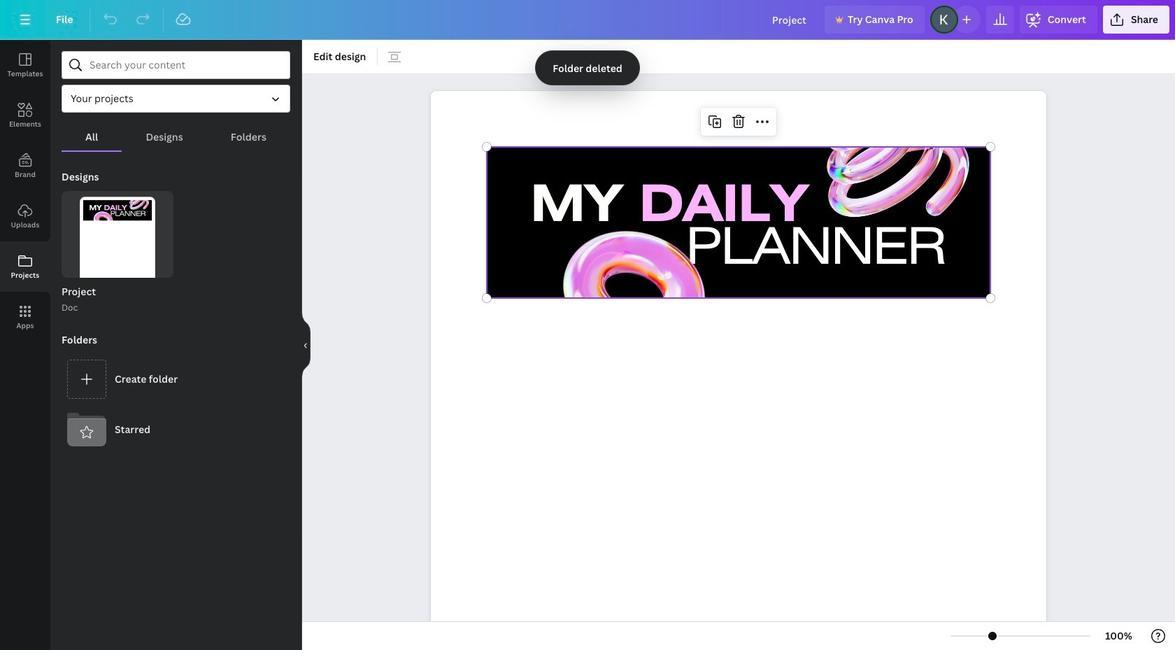 Task type: locate. For each thing, give the bounding box(es) containing it.
group
[[62, 191, 173, 315], [62, 191, 173, 303]]

None text field
[[431, 84, 1047, 650]]

side panel tab list
[[0, 40, 50, 342]]

Design title text field
[[761, 6, 819, 34]]

Search your content search field
[[90, 52, 281, 78]]



Task type: vqa. For each thing, say whether or not it's contained in the screenshot.
text box
yes



Task type: describe. For each thing, give the bounding box(es) containing it.
Select ownership filter button
[[62, 85, 290, 113]]

hide image
[[302, 311, 311, 379]]

main menu bar
[[0, 0, 1176, 40]]

Zoom button
[[1097, 625, 1142, 647]]



